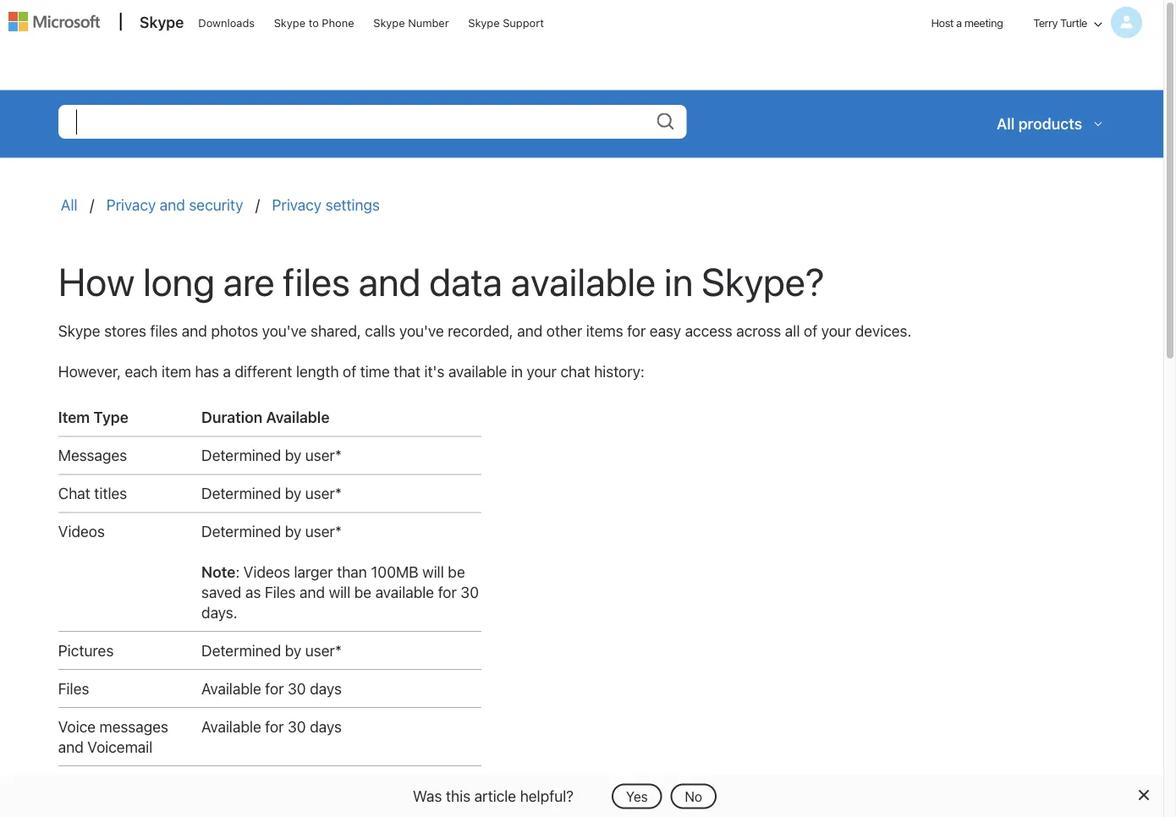 Task type: describe. For each thing, give the bounding box(es) containing it.
this
[[446, 787, 470, 805]]

downloads
[[198, 16, 255, 29]]

downloads link
[[191, 1, 262, 41]]

1 horizontal spatial in
[[664, 258, 693, 304]]

30 for files
[[288, 679, 306, 698]]

available for voice messages and voicemail
[[201, 717, 261, 736]]

recorded,
[[448, 322, 513, 340]]

by for messages
[[285, 446, 301, 464]]

chat
[[58, 484, 90, 502]]

calls
[[365, 322, 395, 340]]

and left photos
[[182, 322, 207, 340]]

determined by user* for videos
[[201, 522, 342, 540]]

available for files
[[201, 679, 261, 698]]

days.
[[201, 603, 237, 622]]

has
[[195, 362, 219, 381]]

no
[[685, 789, 702, 805]]

saved
[[201, 583, 241, 601]]

skype for skype
[[140, 13, 184, 31]]

settings
[[325, 196, 380, 214]]

skype number
[[373, 16, 449, 29]]

skype for skype to phone
[[274, 16, 306, 29]]

1 vertical spatial files
[[150, 322, 178, 340]]

messages
[[58, 446, 127, 464]]

long
[[143, 258, 215, 304]]

each
[[125, 362, 158, 381]]

avatar image
[[1111, 7, 1142, 38]]

host a meeting link
[[918, 1, 1016, 44]]

was this article helpful?
[[413, 787, 574, 805]]

determined by user* for messages
[[201, 446, 342, 464]]

helpful?
[[520, 787, 574, 805]]

that
[[394, 362, 420, 381]]

1 vertical spatial in
[[511, 362, 523, 381]]

item
[[58, 408, 90, 426]]

for inside : videos larger than 100mb will be saved as files and will be available for 30 days.
[[438, 583, 457, 601]]

titles
[[94, 484, 127, 502]]

determined by user* for pictures
[[201, 641, 342, 660]]

voice
[[58, 717, 96, 736]]

chat
[[560, 362, 590, 381]]

videos inside : videos larger than 100mb will be saved as files and will be available for 30 days.
[[243, 563, 290, 581]]

all link
[[61, 196, 81, 214]]

length
[[296, 362, 339, 381]]

and left other at the top of page
[[517, 322, 543, 340]]

all
[[785, 322, 800, 340]]

privacy and security
[[106, 196, 243, 214]]

skype to phone
[[274, 16, 354, 29]]

other
[[546, 322, 582, 340]]

type
[[93, 408, 128, 426]]

1 horizontal spatial available
[[511, 258, 656, 304]]

: videos larger than 100mb will be saved as files and will be available for 30 days.
[[201, 563, 479, 622]]

days for voice messages and voicemail
[[310, 717, 342, 736]]

determined for videos
[[201, 522, 281, 540]]

as
[[245, 583, 261, 601]]

no button
[[670, 784, 717, 809]]

history:
[[594, 362, 645, 381]]

host a meeting
[[931, 16, 1003, 29]]

terry turtle
[[1033, 16, 1087, 29]]

item type
[[58, 408, 128, 426]]

easy
[[650, 322, 681, 340]]

was
[[413, 787, 442, 805]]

it's available
[[424, 362, 507, 381]]

skype support link
[[460, 1, 552, 41]]

available for 30 days for voice messages and voicemail
[[201, 717, 342, 736]]

how
[[58, 258, 135, 304]]

how long are files and data available in skype?
[[58, 258, 825, 304]]

by for videos
[[285, 522, 301, 540]]

note
[[201, 563, 236, 581]]

dismiss the survey image
[[1136, 789, 1150, 802]]

30 inside : videos larger than 100mb will be saved as files and will be available for 30 days.
[[461, 583, 479, 601]]

terry turtle link
[[1025, 1, 1151, 48]]

and inside voice messages and voicemail
[[58, 738, 84, 756]]

1 horizontal spatial your
[[821, 322, 851, 340]]

duration available
[[201, 408, 330, 426]]

1 vertical spatial files
[[58, 679, 89, 698]]

article
[[474, 787, 516, 805]]

yes
[[626, 789, 648, 805]]



Task type: vqa. For each thing, say whether or not it's contained in the screenshot.
"H."
no



Task type: locate. For each thing, give the bounding box(es) containing it.
1 vertical spatial your
[[527, 362, 557, 381]]

2 days from the top
[[310, 717, 342, 736]]

your left chat
[[527, 362, 557, 381]]

0 horizontal spatial of
[[343, 362, 356, 381]]

determined for chat titles
[[201, 484, 281, 502]]

3 determined by user* from the top
[[201, 522, 342, 540]]

0 horizontal spatial videos
[[58, 522, 105, 540]]

1 vertical spatial will
[[329, 583, 350, 601]]

and left security
[[160, 196, 185, 214]]

you've up the different
[[262, 322, 307, 340]]

files right the as
[[265, 583, 296, 601]]

privacy and security link
[[106, 196, 243, 214]]

files inside : videos larger than 100mb will be saved as files and will be available for 30 days.
[[265, 583, 296, 601]]

30 for voice messages and voicemail
[[288, 717, 306, 736]]

skype support
[[468, 16, 544, 29]]

skype left support
[[468, 16, 500, 29]]

to
[[309, 16, 319, 29]]

2 vertical spatial available
[[201, 717, 261, 736]]

files right stores
[[150, 322, 178, 340]]

1 horizontal spatial privacy
[[272, 196, 322, 214]]

by for chat titles
[[285, 484, 301, 502]]

turtle
[[1060, 16, 1087, 29]]

by
[[285, 446, 301, 464], [285, 484, 301, 502], [285, 522, 301, 540], [285, 641, 301, 660]]

menu bar
[[0, 1, 1163, 89]]

2 determined by user* from the top
[[201, 484, 342, 502]]

30
[[461, 583, 479, 601], [288, 679, 306, 698], [288, 717, 306, 736]]

videos
[[58, 522, 105, 540], [243, 563, 290, 581]]

1 horizontal spatial files
[[265, 583, 296, 601]]

your right all
[[821, 322, 851, 340]]

4 determined by user* from the top
[[201, 641, 342, 660]]

data
[[429, 258, 502, 304]]

1 vertical spatial 30
[[288, 679, 306, 698]]

however,
[[58, 362, 121, 381]]

a
[[956, 16, 962, 29], [223, 362, 231, 381]]

you've right 'calls' on the left
[[399, 322, 444, 340]]

voice messages and voicemail
[[58, 717, 168, 756]]

files
[[265, 583, 296, 601], [58, 679, 89, 698]]

and up 'calls' on the left
[[358, 258, 421, 304]]

1 vertical spatial days
[[310, 717, 342, 736]]

3 user* from the top
[[305, 522, 342, 540]]

skype
[[140, 13, 184, 31], [274, 16, 306, 29], [373, 16, 405, 29], [468, 16, 500, 29], [58, 322, 100, 340]]

available
[[266, 408, 330, 426], [201, 679, 261, 698], [201, 717, 261, 736]]

0 vertical spatial of
[[804, 322, 817, 340]]

100mb
[[371, 563, 418, 581]]

0 vertical spatial will
[[422, 563, 444, 581]]

0 vertical spatial a
[[956, 16, 962, 29]]

determined for pictures
[[201, 641, 281, 660]]

1 vertical spatial videos
[[243, 563, 290, 581]]

1 vertical spatial a
[[223, 362, 231, 381]]

a inside menu bar
[[956, 16, 962, 29]]

skype left downloads
[[140, 13, 184, 31]]

1 horizontal spatial you've
[[399, 322, 444, 340]]

different
[[235, 362, 292, 381]]

skype for skype stores files and photos you've shared, calls you've recorded, and other items for easy access across all of your devices.
[[58, 322, 100, 340]]

files up voice
[[58, 679, 89, 698]]

privacy left settings
[[272, 196, 322, 214]]

support
[[503, 16, 544, 29]]

pictures
[[58, 641, 114, 660]]

videos down 'chat'
[[58, 522, 105, 540]]

for
[[627, 322, 646, 340], [438, 583, 457, 601], [265, 679, 284, 698], [265, 717, 284, 736]]

files
[[283, 258, 350, 304], [150, 322, 178, 340]]

and inside : videos larger than 100mb will be saved as files and will be available for 30 days.
[[300, 583, 325, 601]]

terry
[[1033, 16, 1058, 29]]

in
[[664, 258, 693, 304], [511, 362, 523, 381]]

skype to phone link
[[266, 1, 362, 41]]

0 horizontal spatial your
[[527, 362, 557, 381]]

1 horizontal spatial will
[[422, 563, 444, 581]]

1 vertical spatial available
[[201, 679, 261, 698]]

1 vertical spatial available
[[375, 583, 434, 601]]

1 available for 30 days from the top
[[201, 679, 342, 698]]

2 user* from the top
[[305, 484, 342, 502]]

of left time
[[343, 362, 356, 381]]

skype stores files and photos you've shared, calls you've recorded, and other items for easy access across all of your devices.
[[58, 322, 912, 340]]

1 days from the top
[[310, 679, 342, 698]]

0 vertical spatial your
[[821, 322, 851, 340]]

skype up however,
[[58, 322, 100, 340]]

available up other at the top of page
[[511, 258, 656, 304]]

privacy
[[106, 196, 156, 214], [272, 196, 322, 214]]

0 horizontal spatial privacy
[[106, 196, 156, 214]]

1 determined from the top
[[201, 446, 281, 464]]

2 vertical spatial 30
[[288, 717, 306, 736]]

0 vertical spatial files
[[265, 583, 296, 601]]

stores
[[104, 322, 146, 340]]

be
[[448, 563, 465, 581], [354, 583, 372, 601]]

0 horizontal spatial be
[[354, 583, 372, 601]]

4 user* from the top
[[305, 641, 342, 660]]

0 horizontal spatial available
[[375, 583, 434, 601]]

in up easy
[[664, 258, 693, 304]]

1 horizontal spatial of
[[804, 322, 817, 340]]

microsoft image
[[8, 12, 100, 31]]

0 vertical spatial be
[[448, 563, 465, 581]]

1 horizontal spatial files
[[283, 258, 350, 304]]

0 horizontal spatial you've
[[262, 322, 307, 340]]

0 horizontal spatial a
[[223, 362, 231, 381]]

determined for messages
[[201, 446, 281, 464]]

1 privacy from the left
[[106, 196, 156, 214]]

all
[[61, 196, 81, 214]]

determined by user* for chat titles
[[201, 484, 342, 502]]

0 vertical spatial files
[[283, 258, 350, 304]]

1 determined by user* from the top
[[201, 446, 342, 464]]

security
[[189, 196, 243, 214]]

across
[[736, 322, 781, 340]]

None text field
[[58, 105, 686, 139]]

4 determined from the top
[[201, 641, 281, 660]]

than
[[337, 563, 367, 581]]

skype number link
[[366, 1, 457, 41]]

skype for skype number
[[373, 16, 405, 29]]

2 you've from the left
[[399, 322, 444, 340]]

available
[[511, 258, 656, 304], [375, 583, 434, 601]]

in right it's available
[[511, 362, 523, 381]]

a right has on the left top
[[223, 362, 231, 381]]

a right host
[[956, 16, 962, 29]]

0 horizontal spatial files
[[150, 322, 178, 340]]

will
[[422, 563, 444, 581], [329, 583, 350, 601]]

larger
[[294, 563, 333, 581]]

0 horizontal spatial will
[[329, 583, 350, 601]]

host
[[931, 16, 954, 29]]

1 horizontal spatial a
[[956, 16, 962, 29]]

3 determined from the top
[[201, 522, 281, 540]]

are
[[223, 258, 274, 304]]

available inside : videos larger than 100mb will be saved as files and will be available for 30 days.
[[375, 583, 434, 601]]

1 user* from the top
[[305, 446, 342, 464]]

2 by from the top
[[285, 484, 301, 502]]

0 vertical spatial videos
[[58, 522, 105, 540]]

devices.
[[855, 322, 912, 340]]

of right all
[[804, 322, 817, 340]]

2 determined from the top
[[201, 484, 281, 502]]

phone
[[322, 16, 354, 29]]

4 by from the top
[[285, 641, 301, 660]]

item
[[162, 362, 191, 381]]

skype left the number
[[373, 16, 405, 29]]

duration
[[201, 408, 262, 426]]

1 vertical spatial of
[[343, 362, 356, 381]]

1 you've from the left
[[262, 322, 307, 340]]

chat titles
[[58, 484, 127, 502]]

privacy for privacy settings
[[272, 196, 322, 214]]

messages
[[99, 717, 168, 736]]

0 vertical spatial in
[[664, 258, 693, 304]]

skype link
[[131, 1, 189, 47]]

0 vertical spatial available
[[266, 408, 330, 426]]

you've
[[262, 322, 307, 340], [399, 322, 444, 340]]

1 horizontal spatial videos
[[243, 563, 290, 581]]

shared,
[[310, 322, 361, 340]]

determined by user*
[[201, 446, 342, 464], [201, 484, 342, 502], [201, 522, 342, 540], [201, 641, 342, 660]]

1 horizontal spatial be
[[448, 563, 465, 581]]

2 privacy from the left
[[272, 196, 322, 214]]

items
[[586, 322, 623, 340]]

user* for messages
[[305, 446, 342, 464]]

yes button
[[612, 784, 662, 809]]

number
[[408, 16, 449, 29]]

1 vertical spatial be
[[354, 583, 372, 601]]

privacy settings link
[[272, 196, 380, 214]]

access
[[685, 322, 732, 340]]

user* for pictures
[[305, 641, 342, 660]]

will down 'than'
[[329, 583, 350, 601]]

0 horizontal spatial in
[[511, 362, 523, 381]]

available for 30 days for files
[[201, 679, 342, 698]]

be right 100mb on the left of page
[[448, 563, 465, 581]]

0 vertical spatial available for 30 days
[[201, 679, 342, 698]]

time
[[360, 362, 390, 381]]

files up shared, on the left
[[283, 258, 350, 304]]

user* for chat titles
[[305, 484, 342, 502]]

1 vertical spatial available for 30 days
[[201, 717, 342, 736]]

skype for skype support
[[468, 16, 500, 29]]

available down 100mb on the left of page
[[375, 583, 434, 601]]

and down larger
[[300, 583, 325, 601]]

skype left to
[[274, 16, 306, 29]]

user*
[[305, 446, 342, 464], [305, 484, 342, 502], [305, 522, 342, 540], [305, 641, 342, 660]]

and
[[160, 196, 185, 214], [358, 258, 421, 304], [182, 322, 207, 340], [517, 322, 543, 340], [300, 583, 325, 601], [58, 738, 84, 756]]

0 horizontal spatial files
[[58, 679, 89, 698]]

and down voice
[[58, 738, 84, 756]]

privacy for privacy and security
[[106, 196, 156, 214]]

0 vertical spatial days
[[310, 679, 342, 698]]

skype?
[[702, 258, 825, 304]]

will right 100mb on the left of page
[[422, 563, 444, 581]]

photos
[[211, 322, 258, 340]]

2 available for 30 days from the top
[[201, 717, 342, 736]]

skype inside "link"
[[274, 16, 306, 29]]

privacy settings
[[272, 196, 380, 214]]

user* for videos
[[305, 522, 342, 540]]

meeting
[[964, 16, 1003, 29]]

by for pictures
[[285, 641, 301, 660]]

0 vertical spatial 30
[[461, 583, 479, 601]]

days for files
[[310, 679, 342, 698]]

menu bar containing host a meeting
[[0, 1, 1163, 89]]

0 vertical spatial available
[[511, 258, 656, 304]]

:
[[236, 563, 240, 581]]

however, each item has a different length of time that it's available in your chat history:
[[58, 362, 645, 381]]

1 by from the top
[[285, 446, 301, 464]]

privacy right all
[[106, 196, 156, 214]]

be down 'than'
[[354, 583, 372, 601]]

videos up the as
[[243, 563, 290, 581]]

3 by from the top
[[285, 522, 301, 540]]

your
[[821, 322, 851, 340], [527, 362, 557, 381]]

voicemail
[[87, 738, 153, 756]]



